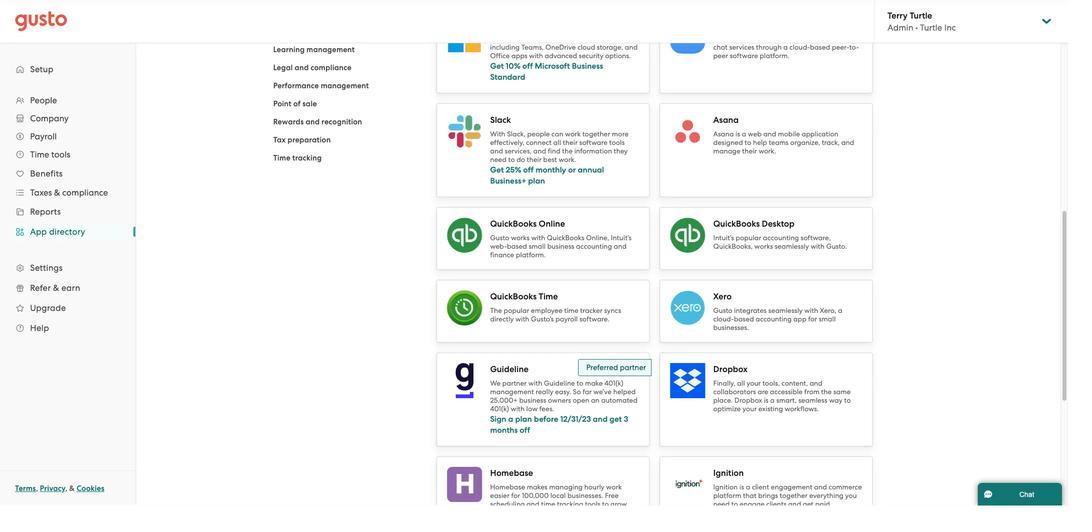 Task type: vqa. For each thing, say whether or not it's contained in the screenshot.


Task type: describe. For each thing, give the bounding box(es) containing it.
monthly
[[536, 165, 567, 175]]

mobile
[[778, 130, 801, 138]]

gusto.
[[827, 242, 848, 251]]

terry turtle admin • turtle inc
[[888, 10, 957, 32]]

connect
[[526, 138, 552, 147]]

refer
[[30, 283, 51, 293]]

with up really
[[529, 379, 543, 388]]

tools inside dropdown button
[[51, 150, 70, 160]]

storage,
[[597, 43, 624, 51]]

asana logo image
[[671, 114, 706, 149]]

so
[[573, 388, 581, 396]]

terms , privacy , & cookies
[[15, 484, 105, 493]]

before
[[534, 414, 559, 424]]

work. inside slack with slack, people can work together more effectively, connect all their software tools and services, and find the information they need to do their best work. get 25% off monthly or annual business+ plan
[[559, 156, 577, 164]]

0 vertical spatial your
[[747, 379, 761, 388]]

list containing people
[[0, 91, 135, 338]]

an inside guideline we partner with guideline to make 401(k) management really easy. so far we've helped 25,000+ business owners open an automated 401(k) with low fees. sign a plan before 12/31/23 and get 3 months off
[[591, 396, 600, 405]]

0 vertical spatial turtle
[[910, 10, 933, 20]]

& for earn
[[53, 283, 59, 293]]

the inside slack with slack, people can work together more effectively, connect all their software tools and services, and find the information they need to do their best work. get 25% off monthly or annual business+ plan
[[563, 147, 573, 155]]

0 vertical spatial 401(k)
[[605, 379, 624, 388]]

with left the low
[[511, 405, 525, 413]]

zoom logo image
[[671, 19, 706, 54]]

software inside zoom provides video, telephone, and online chat services through a cloud-based peer-to- peer software platform.
[[730, 52, 759, 60]]

time tools button
[[10, 146, 125, 164]]

time inside quickbooks time the popular employee time tracker syncs directly with gusto's payroll software.
[[565, 307, 579, 315]]

1 vertical spatial guideline
[[544, 379, 575, 388]]

slack
[[491, 115, 511, 125]]

taxes & compliance button
[[10, 184, 125, 202]]

effectively,
[[491, 138, 525, 147]]

benefits link
[[10, 165, 125, 183]]

and inside zoom provides video, telephone, and online chat services through a cloud-based peer-to- peer software platform.
[[821, 35, 834, 43]]

peer-
[[832, 43, 850, 51]]

gusto inside quickbooks online gusto works with quickbooks online, intuit's web-based small business accounting and finance platform.
[[491, 234, 510, 242]]

compliance for legal and compliance
[[311, 63, 352, 72]]

settings link
[[10, 259, 125, 277]]

quickbooks desktop logo image
[[671, 218, 706, 253]]

app
[[794, 315, 807, 323]]

gusto's
[[531, 315, 554, 323]]

helped
[[614, 388, 636, 396]]

time for time tools
[[30, 150, 49, 160]]

find
[[548, 147, 561, 155]]

work. inside asana asana is a web and mobile application designed to help teams organize, track, and manage their work.
[[759, 147, 777, 155]]

recognition
[[322, 117, 362, 126]]

0 vertical spatial guideline
[[491, 364, 529, 374]]

way
[[830, 396, 843, 405]]

that
[[744, 492, 757, 500]]

2 vertical spatial &
[[69, 484, 75, 493]]

with inside quickbooks online gusto works with quickbooks online, intuit's web-based small business accounting and finance platform.
[[532, 234, 546, 242]]

businesses. inside xero gusto integrates seamlessly with xero, a cloud-based accounting app for small businesses.
[[714, 324, 750, 332]]

web
[[748, 130, 762, 138]]

do
[[517, 156, 525, 164]]

get inside microsoft 365 is an integrated solution including teams, onedrive cloud storage, and office apps with advanced security options. get 10% off microsoft business standard
[[491, 61, 504, 71]]

with inside xero gusto integrates seamlessly with xero, a cloud-based accounting app for small businesses.
[[805, 307, 819, 315]]

client
[[752, 483, 770, 492]]

are
[[758, 388, 769, 396]]

business
[[572, 61, 604, 71]]

help link
[[10, 319, 125, 337]]

legal and compliance
[[273, 63, 352, 72]]

and inside dropbox finally, all your tools, content, and collaborators are accessible from the same place. dropbox is a smart, seamless way to optimize your existing workflows.
[[810, 379, 823, 388]]

small inside quickbooks online gusto works with quickbooks online, intuit's web-based small business accounting and finance platform.
[[529, 242, 546, 251]]

application
[[802, 130, 839, 138]]

quickbooks down online
[[547, 234, 585, 242]]

get inside ignition ignition is a client engagement and commerce platform that brings together everything you need to engage clients and get pa
[[803, 500, 814, 506]]

accounting inside quickbooks desktop intuit's popular accounting software, quickbooks, works seamlessly with gusto.
[[764, 234, 800, 242]]

1 vertical spatial your
[[743, 405, 757, 413]]

optimize
[[714, 405, 741, 413]]

slack with slack, people can work together more effectively, connect all their software tools and services, and find the information they need to do their best work. get 25% off monthly or annual business+ plan
[[491, 115, 629, 186]]

we've
[[594, 388, 612, 396]]

time inside homebase homebase makes managing hourly work easier for 100,000 local businesses. free scheduling and time tracking tools to gr
[[541, 500, 556, 506]]

ignition ignition is a client engagement and commerce platform that brings together everything you need to engage clients and get pa
[[714, 468, 863, 506]]

apps
[[512, 52, 528, 60]]

the
[[491, 307, 502, 315]]

software,
[[801, 234, 831, 242]]

brings
[[759, 492, 779, 500]]

cloud
[[578, 43, 596, 51]]

management for learning management
[[307, 45, 355, 54]]

guideline we partner with guideline to make 401(k) management really easy. so far we've helped 25,000+ business owners open an automated 401(k) with low fees. sign a plan before 12/31/23 and get 3 months off
[[491, 364, 638, 435]]

1 vertical spatial dropbox
[[735, 396, 763, 405]]

terry
[[888, 10, 908, 20]]

1 homebase from the top
[[491, 468, 533, 478]]

a inside xero gusto integrates seamlessly with xero, a cloud-based accounting app for small businesses.
[[839, 307, 843, 315]]

a inside asana asana is a web and mobile application designed to help teams organize, track, and manage their work.
[[742, 130, 747, 138]]

25,000+
[[491, 396, 518, 405]]

rewards and recognition link
[[273, 117, 362, 126]]

0 horizontal spatial microsoft
[[491, 35, 521, 43]]

based inside xero gusto integrates seamlessly with xero, a cloud-based accounting app for small businesses.
[[734, 315, 755, 323]]

management for performance management
[[321, 81, 369, 90]]

management inside guideline we partner with guideline to make 401(k) management really easy. so far we've helped 25,000+ business owners open an automated 401(k) with low fees. sign a plan before 12/31/23 and get 3 months off
[[491, 388, 534, 396]]

benefits
[[30, 169, 63, 179]]

online,
[[587, 234, 610, 242]]

based inside quickbooks online gusto works with quickbooks online, intuit's web-based small business accounting and finance platform.
[[507, 242, 527, 251]]

gusto navigation element
[[0, 43, 135, 354]]

reports link
[[10, 203, 125, 221]]

2 homebase from the top
[[491, 483, 526, 492]]

work for homebase
[[607, 483, 622, 492]]

web-
[[491, 242, 507, 251]]

quickbooks time the popular employee time tracker syncs directly with gusto's payroll software.
[[491, 291, 622, 323]]

an inside microsoft 365 is an integrated solution including teams, onedrive cloud storage, and office apps with advanced security options. get 10% off microsoft business standard
[[542, 35, 551, 43]]

10%
[[506, 61, 521, 71]]

legal and compliance link
[[273, 63, 352, 72]]

terms
[[15, 484, 36, 493]]

their inside asana asana is a web and mobile application designed to help teams organize, track, and manage their work.
[[743, 147, 757, 155]]

chat
[[1020, 491, 1035, 499]]

and inside homebase homebase makes managing hourly work easier for 100,000 local businesses. free scheduling and time tracking tools to gr
[[527, 500, 540, 506]]

2 , from the left
[[65, 484, 67, 493]]

tracking inside homebase homebase makes managing hourly work easier for 100,000 local businesses. free scheduling and time tracking tools to gr
[[557, 500, 584, 506]]

payroll
[[30, 131, 57, 142]]

automated
[[602, 396, 638, 405]]

platform. inside zoom provides video, telephone, and online chat services through a cloud-based peer-to- peer software platform.
[[760, 52, 790, 60]]

dropbox logo image
[[671, 363, 706, 398]]

privacy link
[[40, 484, 65, 493]]

same
[[834, 388, 851, 396]]

far
[[583, 388, 592, 396]]

is inside dropbox finally, all your tools, content, and collaborators are accessible from the same place. dropbox is a smart, seamless way to optimize your existing workflows.
[[764, 396, 769, 405]]

time tools
[[30, 150, 70, 160]]

people
[[528, 130, 550, 138]]

video,
[[763, 35, 783, 43]]

xero gusto integrates seamlessly with xero, a cloud-based accounting app for small businesses.
[[714, 291, 843, 332]]

off inside microsoft 365 is an integrated solution including teams, onedrive cloud storage, and office apps with advanced security options. get 10% off microsoft business standard
[[523, 61, 533, 71]]

quickbooks for quickbooks desktop
[[714, 219, 760, 229]]

need inside ignition ignition is a client engagement and commerce platform that brings together everything you need to engage clients and get pa
[[714, 500, 730, 506]]

business+
[[491, 176, 527, 186]]

plan inside slack with slack, people can work together more effectively, connect all their software tools and services, and find the information they need to do their best work. get 25% off monthly or annual business+ plan
[[529, 176, 545, 186]]

of
[[294, 99, 301, 108]]

point of sale link
[[273, 99, 317, 108]]

•
[[916, 22, 919, 32]]

directly
[[491, 315, 514, 323]]

to inside asana asana is a web and mobile application designed to help teams organize, track, and manage their work.
[[745, 138, 752, 147]]

1 asana from the top
[[714, 115, 739, 125]]

time inside quickbooks time the popular employee time tracker syncs directly with gusto's payroll software.
[[539, 291, 558, 302]]

earn
[[61, 283, 80, 293]]

list containing learning management
[[273, 0, 422, 164]]

engage
[[740, 500, 765, 506]]

3
[[624, 414, 629, 424]]

makes
[[527, 483, 548, 492]]

guideline logo image
[[447, 363, 482, 398]]

works inside quickbooks online gusto works with quickbooks online, intuit's web-based small business accounting and finance platform.
[[511, 234, 530, 242]]

information
[[575, 147, 612, 155]]

low
[[527, 405, 538, 413]]

to inside guideline we partner with guideline to make 401(k) management really easy. so far we've helped 25,000+ business owners open an automated 401(k) with low fees. sign a plan before 12/31/23 and get 3 months off
[[577, 379, 584, 388]]

12/31/23
[[561, 414, 591, 424]]

0 vertical spatial partner
[[620, 363, 647, 372]]

app directory
[[30, 227, 85, 237]]

off inside slack with slack, people can work together more effectively, connect all their software tools and services, and find the information they need to do their best work. get 25% off monthly or annual business+ plan
[[524, 165, 534, 175]]

and inside guideline we partner with guideline to make 401(k) management really easy. so far we've helped 25,000+ business owners open an automated 401(k) with low fees. sign a plan before 12/31/23 and get 3 months off
[[593, 414, 608, 424]]

small inside xero gusto integrates seamlessly with xero, a cloud-based accounting app for small businesses.
[[819, 315, 836, 323]]

tax preparation
[[273, 135, 331, 145]]

fees.
[[540, 405, 555, 413]]

1 vertical spatial microsoft
[[535, 61, 570, 71]]

employee
[[531, 307, 563, 315]]

setup
[[30, 64, 54, 74]]

integrated
[[553, 35, 587, 43]]



Task type: locate. For each thing, give the bounding box(es) containing it.
quickbooks online gusto works with quickbooks online, intuit's web-based small business accounting and finance platform.
[[491, 219, 632, 259]]

0 vertical spatial business
[[548, 242, 575, 251]]

a left the web
[[742, 130, 747, 138]]

a inside zoom provides video, telephone, and online chat services through a cloud-based peer-to- peer software platform.
[[784, 43, 788, 51]]

1 horizontal spatial tools
[[585, 500, 601, 506]]

seamlessly inside quickbooks desktop intuit's popular accounting software, quickbooks, works seamlessly with gusto.
[[775, 242, 810, 251]]

businesses. down hourly
[[568, 492, 604, 500]]

& left cookies
[[69, 484, 75, 493]]

get inside slack with slack, people can work together more effectively, connect all their software tools and services, and find the information they need to do their best work. get 25% off monthly or annual business+ plan
[[491, 165, 504, 175]]

0 vertical spatial their
[[563, 138, 578, 147]]

for inside homebase homebase makes managing hourly work easier for 100,000 local businesses. free scheduling and time tracking tools to gr
[[512, 492, 521, 500]]

is up that
[[740, 483, 745, 492]]

everything
[[810, 492, 844, 500]]

to down 'platform'
[[732, 500, 739, 506]]

a right sign
[[509, 414, 514, 424]]

ignition logo image
[[671, 477, 706, 492]]

microsoft up including
[[491, 35, 521, 43]]

2 intuit's from the left
[[714, 234, 734, 242]]

with up app
[[805, 307, 819, 315]]

home image
[[15, 11, 67, 31]]

need up the 25%
[[491, 156, 507, 164]]

is for asana
[[736, 130, 741, 138]]

their down the help
[[743, 147, 757, 155]]

tools inside homebase homebase makes managing hourly work easier for 100,000 local businesses. free scheduling and time tracking tools to gr
[[585, 500, 601, 506]]

quickbooks up quickbooks,
[[714, 219, 760, 229]]

compliance inside dropdown button
[[62, 188, 108, 198]]

finance
[[491, 251, 515, 259]]

1 vertical spatial accounting
[[576, 242, 613, 251]]

1 horizontal spatial compliance
[[311, 63, 352, 72]]

the right find
[[563, 147, 573, 155]]

syncs
[[605, 307, 622, 315]]

telephone,
[[785, 35, 819, 43]]

small down online
[[529, 242, 546, 251]]

0 horizontal spatial time
[[541, 500, 556, 506]]

really
[[536, 388, 554, 396]]

platform.
[[760, 52, 790, 60], [516, 251, 546, 259]]

1 vertical spatial tracking
[[557, 500, 584, 506]]

settings
[[30, 263, 63, 273]]

engagement
[[771, 483, 813, 492]]

quickbooks time logo image
[[447, 291, 482, 326]]

company button
[[10, 109, 125, 127]]

microsoft down advanced
[[535, 61, 570, 71]]

quickbooks desktop intuit's popular accounting software, quickbooks, works seamlessly with gusto.
[[714, 219, 848, 251]]

1 horizontal spatial their
[[563, 138, 578, 147]]

quickbooks online logo image
[[447, 218, 482, 253]]

together up information
[[583, 130, 611, 138]]

0 horizontal spatial for
[[512, 492, 521, 500]]

2 horizontal spatial time
[[539, 291, 558, 302]]

get
[[491, 61, 504, 71], [491, 165, 504, 175]]

you
[[846, 492, 858, 500]]

accounting
[[764, 234, 800, 242], [576, 242, 613, 251], [756, 315, 792, 323]]

finally,
[[714, 379, 736, 388]]

managing
[[550, 483, 583, 492]]

an down we've
[[591, 396, 600, 405]]

1 horizontal spatial need
[[714, 500, 730, 506]]

cloud- inside xero gusto integrates seamlessly with xero, a cloud-based accounting app for small businesses.
[[714, 315, 734, 323]]

to inside dropbox finally, all your tools, content, and collaborators are accessible from the same place. dropbox is a smart, seamless way to optimize your existing workflows.
[[845, 396, 851, 405]]

1 get from the top
[[491, 61, 504, 71]]

2 ignition from the top
[[714, 483, 738, 492]]

to down same
[[845, 396, 851, 405]]

1 vertical spatial all
[[738, 379, 745, 388]]

0 horizontal spatial the
[[563, 147, 573, 155]]

0 vertical spatial cloud-
[[790, 43, 811, 51]]

0 vertical spatial asana
[[714, 115, 739, 125]]

a up that
[[746, 483, 751, 492]]

works down desktop
[[755, 242, 774, 251]]

tools inside slack with slack, people can work together more effectively, connect all their software tools and services, and find the information they need to do their best work. get 25% off monthly or annual business+ plan
[[610, 138, 625, 147]]

work inside slack with slack, people can work together more effectively, connect all their software tools and services, and find the information they need to do their best work. get 25% off monthly or annual business+ plan
[[565, 130, 581, 138]]

0 vertical spatial based
[[811, 43, 831, 51]]

based left peer-
[[811, 43, 831, 51]]

1 horizontal spatial time
[[565, 307, 579, 315]]

with
[[530, 52, 543, 60], [532, 234, 546, 242], [811, 242, 825, 251], [805, 307, 819, 315], [516, 315, 530, 323], [529, 379, 543, 388], [511, 405, 525, 413]]

0 vertical spatial ignition
[[714, 468, 744, 478]]

people button
[[10, 91, 125, 109]]

is for ignition
[[740, 483, 745, 492]]

slack,
[[507, 130, 526, 138]]

0 horizontal spatial business
[[520, 396, 547, 405]]

compliance for taxes & compliance
[[62, 188, 108, 198]]

together inside ignition ignition is a client engagement and commerce platform that brings together everything you need to engage clients and get pa
[[780, 492, 808, 500]]

1 horizontal spatial 401(k)
[[605, 379, 624, 388]]

guideline up we
[[491, 364, 529, 374]]

to
[[745, 138, 752, 147], [509, 156, 515, 164], [577, 379, 584, 388], [845, 396, 851, 405], [603, 500, 609, 506], [732, 500, 739, 506]]

with inside quickbooks desktop intuit's popular accounting software, quickbooks, works seamlessly with gusto.
[[811, 242, 825, 251]]

services,
[[505, 147, 532, 155]]

xero logo image
[[671, 291, 706, 326]]

a up existing
[[771, 396, 775, 405]]

with down software,
[[811, 242, 825, 251]]

your up are
[[747, 379, 761, 388]]

cookies button
[[77, 483, 105, 495]]

tracking inside list
[[293, 154, 322, 163]]

tracking down preparation
[[293, 154, 322, 163]]

privacy
[[40, 484, 65, 493]]

intuit's inside quickbooks online gusto works with quickbooks online, intuit's web-based small business accounting and finance platform.
[[611, 234, 632, 242]]

1 horizontal spatial businesses.
[[714, 324, 750, 332]]

get left 3
[[610, 414, 622, 424]]

an up teams,
[[542, 35, 551, 43]]

0 vertical spatial microsoft
[[491, 35, 521, 43]]

plan down "monthly"
[[529, 176, 545, 186]]

, left privacy
[[36, 484, 38, 493]]

1 vertical spatial tools
[[51, 150, 70, 160]]

0 vertical spatial an
[[542, 35, 551, 43]]

businesses. down integrates
[[714, 324, 750, 332]]

based down integrates
[[734, 315, 755, 323]]

to left do
[[509, 156, 515, 164]]

popular
[[736, 234, 762, 242], [504, 307, 530, 315]]

homebase homebase makes managing hourly work easier for 100,000 local businesses. free scheduling and time tracking tools to gr
[[491, 468, 627, 506]]

gusto up web-
[[491, 234, 510, 242]]

seamlessly up app
[[769, 307, 803, 315]]

0 vertical spatial off
[[523, 61, 533, 71]]

together inside slack with slack, people can work together more effectively, connect all their software tools and services, and find the information they need to do their best work. get 25% off monthly or annual business+ plan
[[583, 130, 611, 138]]

reports
[[30, 207, 61, 217]]

the inside dropbox finally, all your tools, content, and collaborators are accessible from the same place. dropbox is a smart, seamless way to optimize your existing workflows.
[[822, 388, 832, 396]]

all inside slack with slack, people can work together more effectively, connect all their software tools and services, and find the information they need to do their best work. get 25% off monthly or annual business+ plan
[[554, 138, 562, 147]]

1 vertical spatial compliance
[[62, 188, 108, 198]]

, left cookies
[[65, 484, 67, 493]]

with left "gusto's"
[[516, 315, 530, 323]]

is inside ignition ignition is a client engagement and commerce platform that brings together everything you need to engage clients and get pa
[[740, 483, 745, 492]]

0 vertical spatial tools
[[610, 138, 625, 147]]

asana asana is a web and mobile application designed to help teams organize, track, and manage their work.
[[714, 115, 855, 155]]

1 horizontal spatial intuit's
[[714, 234, 734, 242]]

2 vertical spatial their
[[527, 156, 542, 164]]

peer
[[714, 52, 729, 60]]

time down tax
[[273, 154, 291, 163]]

1 horizontal spatial list
[[273, 0, 422, 164]]

all down the can at the top of the page
[[554, 138, 562, 147]]

0 vertical spatial platform.
[[760, 52, 790, 60]]

is for microsoft
[[536, 35, 541, 43]]

management up recognition
[[321, 81, 369, 90]]

zoom
[[714, 35, 733, 43]]

partner inside guideline we partner with guideline to make 401(k) management really easy. so far we've helped 25,000+ business owners open an automated 401(k) with low fees. sign a plan before 12/31/23 and get 3 months off
[[503, 379, 527, 388]]

1 vertical spatial turtle
[[921, 22, 943, 32]]

with inside microsoft 365 is an integrated solution including teams, onedrive cloud storage, and office apps with advanced security options. get 10% off microsoft business standard
[[530, 52, 543, 60]]

and inside quickbooks online gusto works with quickbooks online, intuit's web-based small business accounting and finance platform.
[[614, 242, 627, 251]]

popular up directly
[[504, 307, 530, 315]]

0 vertical spatial get
[[610, 414, 622, 424]]

1 ignition from the top
[[714, 468, 744, 478]]

based inside zoom provides video, telephone, and online chat services through a cloud-based peer-to- peer software platform.
[[811, 43, 831, 51]]

to down "free"
[[603, 500, 609, 506]]

get
[[610, 414, 622, 424], [803, 500, 814, 506]]

0 horizontal spatial intuit's
[[611, 234, 632, 242]]

1 horizontal spatial cloud-
[[790, 43, 811, 51]]

is inside microsoft 365 is an integrated solution including teams, onedrive cloud storage, and office apps with advanced security options. get 10% off microsoft business standard
[[536, 35, 541, 43]]

0 horizontal spatial partner
[[503, 379, 527, 388]]

tools down more
[[610, 138, 625, 147]]

1 vertical spatial need
[[714, 500, 730, 506]]

0 horizontal spatial work.
[[559, 156, 577, 164]]

0 vertical spatial gusto
[[491, 234, 510, 242]]

plan
[[529, 176, 545, 186], [516, 414, 532, 424]]

content,
[[782, 379, 809, 388]]

1 vertical spatial business
[[520, 396, 547, 405]]

1 vertical spatial software
[[580, 138, 608, 147]]

desktop
[[762, 219, 795, 229]]

1 horizontal spatial partner
[[620, 363, 647, 372]]

0 vertical spatial popular
[[736, 234, 762, 242]]

work for slack
[[565, 130, 581, 138]]

0 horizontal spatial small
[[529, 242, 546, 251]]

learning management link
[[273, 45, 355, 54]]

all inside dropbox finally, all your tools, content, and collaborators are accessible from the same place. dropbox is a smart, seamless way to optimize your existing workflows.
[[738, 379, 745, 388]]

workflows.
[[785, 405, 819, 413]]

seamless
[[799, 396, 828, 405]]

their right do
[[527, 156, 542, 164]]

with inside quickbooks time the popular employee time tracker syncs directly with gusto's payroll software.
[[516, 315, 530, 323]]

accounting down online, at the right top
[[576, 242, 613, 251]]

easy.
[[555, 388, 572, 396]]

1 vertical spatial 401(k)
[[491, 405, 509, 413]]

list
[[273, 0, 422, 164], [0, 91, 135, 338]]

0 horizontal spatial based
[[507, 242, 527, 251]]

partner right we
[[503, 379, 527, 388]]

to inside homebase homebase makes managing hourly work easier for 100,000 local businesses. free scheduling and time tracking tools to gr
[[603, 500, 609, 506]]

your left existing
[[743, 405, 757, 413]]

management up 25,000+
[[491, 388, 534, 396]]

homebase
[[491, 468, 533, 478], [491, 483, 526, 492]]

1 vertical spatial works
[[755, 242, 774, 251]]

small down xero,
[[819, 315, 836, 323]]

quickbooks,
[[714, 242, 753, 251]]

2 horizontal spatial their
[[743, 147, 757, 155]]

performance
[[273, 81, 319, 90]]

get inside guideline we partner with guideline to make 401(k) management really easy. so far we've helped 25,000+ business owners open an automated 401(k) with low fees. sign a plan before 12/31/23 and get 3 months off
[[610, 414, 622, 424]]

accounting inside quickbooks online gusto works with quickbooks online, intuit's web-based small business accounting and finance platform.
[[576, 242, 613, 251]]

performance management link
[[273, 81, 369, 90]]

for right app
[[809, 315, 818, 323]]

management up legal and compliance link
[[307, 45, 355, 54]]

seamlessly inside xero gusto integrates seamlessly with xero, a cloud-based accounting app for small businesses.
[[769, 307, 803, 315]]

popular up quickbooks,
[[736, 234, 762, 242]]

refer & earn
[[30, 283, 80, 293]]

0 horizontal spatial time
[[30, 150, 49, 160]]

chat
[[714, 43, 728, 51]]

payroll
[[556, 315, 578, 323]]

time for time tracking
[[273, 154, 291, 163]]

for inside xero gusto integrates seamlessly with xero, a cloud-based accounting app for small businesses.
[[809, 315, 818, 323]]

0 vertical spatial work
[[565, 130, 581, 138]]

plan inside guideline we partner with guideline to make 401(k) management really easy. so far we've helped 25,000+ business owners open an automated 401(k) with low fees. sign a plan before 12/31/23 and get 3 months off
[[516, 414, 532, 424]]

a right through
[[784, 43, 788, 51]]

1 vertical spatial popular
[[504, 307, 530, 315]]

quickbooks for quickbooks time
[[491, 291, 537, 302]]

0 horizontal spatial all
[[554, 138, 562, 147]]

business down online
[[548, 242, 575, 251]]

time up employee
[[539, 291, 558, 302]]

1 vertical spatial businesses.
[[568, 492, 604, 500]]

1 vertical spatial small
[[819, 315, 836, 323]]

0 horizontal spatial work
[[565, 130, 581, 138]]

works
[[511, 234, 530, 242], [755, 242, 774, 251]]

popular inside quickbooks desktop intuit's popular accounting software, quickbooks, works seamlessly with gusto.
[[736, 234, 762, 242]]

point
[[273, 99, 292, 108]]

cloud- inside zoom provides video, telephone, and online chat services through a cloud-based peer-to- peer software platform.
[[790, 43, 811, 51]]

platform. down through
[[760, 52, 790, 60]]

is down are
[[764, 396, 769, 405]]

all
[[554, 138, 562, 147], [738, 379, 745, 388]]

platform. right finance at left
[[516, 251, 546, 259]]

options.
[[606, 52, 631, 60]]

1 vertical spatial platform.
[[516, 251, 546, 259]]

time up the payroll
[[565, 307, 579, 315]]

gusto
[[491, 234, 510, 242], [714, 307, 733, 315]]

1 horizontal spatial the
[[822, 388, 832, 396]]

0 vertical spatial software
[[730, 52, 759, 60]]

learning management
[[273, 45, 355, 54]]

time inside time tools dropdown button
[[30, 150, 49, 160]]

with
[[491, 130, 506, 138]]

work. down the help
[[759, 147, 777, 155]]

more
[[612, 130, 629, 138]]

is inside asana asana is a web and mobile application designed to help teams organize, track, and manage their work.
[[736, 130, 741, 138]]

work inside homebase homebase makes managing hourly work easier for 100,000 local businesses. free scheduling and time tracking tools to gr
[[607, 483, 622, 492]]

software inside slack with slack, people can work together more effectively, connect all their software tools and services, and find the information they need to do their best work. get 25% off monthly or annual business+ plan
[[580, 138, 608, 147]]

1 vertical spatial homebase
[[491, 483, 526, 492]]

popular inside quickbooks time the popular employee time tracker syncs directly with gusto's payroll software.
[[504, 307, 530, 315]]

popular for desktop
[[736, 234, 762, 242]]

0 horizontal spatial tracking
[[293, 154, 322, 163]]

quickbooks up web-
[[491, 219, 537, 229]]

dropbox up finally,
[[714, 364, 748, 374]]

1 vertical spatial get
[[803, 500, 814, 506]]

existing
[[759, 405, 784, 413]]

1 vertical spatial management
[[321, 81, 369, 90]]

sale
[[303, 99, 317, 108]]

works inside quickbooks desktop intuit's popular accounting software, quickbooks, works seamlessly with gusto.
[[755, 242, 774, 251]]

partner up helped
[[620, 363, 647, 372]]

to down the web
[[745, 138, 752, 147]]

2 horizontal spatial tools
[[610, 138, 625, 147]]

need
[[491, 156, 507, 164], [714, 500, 730, 506]]

tools,
[[763, 379, 780, 388]]

hourly
[[585, 483, 605, 492]]

a inside guideline we partner with guideline to make 401(k) management really easy. so far we've helped 25,000+ business owners open an automated 401(k) with low fees. sign a plan before 12/31/23 and get 3 months off
[[509, 414, 514, 424]]

0 vertical spatial businesses.
[[714, 324, 750, 332]]

turtle right the •
[[921, 22, 943, 32]]

need inside slack with slack, people can work together more effectively, connect all their software tools and services, and find the information they need to do their best work. get 25% off monthly or annual business+ plan
[[491, 156, 507, 164]]

business inside guideline we partner with guideline to make 401(k) management really easy. so far we've helped 25,000+ business owners open an automated 401(k) with low fees. sign a plan before 12/31/23 and get 3 months off
[[520, 396, 547, 405]]

0 horizontal spatial works
[[511, 234, 530, 242]]

work right the can at the top of the page
[[565, 130, 581, 138]]

1 vertical spatial for
[[512, 492, 521, 500]]

business inside quickbooks online gusto works with quickbooks online, intuit's web-based small business accounting and finance platform.
[[548, 242, 575, 251]]

1 horizontal spatial an
[[591, 396, 600, 405]]

platform. inside quickbooks online gusto works with quickbooks online, intuit's web-based small business accounting and finance platform.
[[516, 251, 546, 259]]

1 horizontal spatial software
[[730, 52, 759, 60]]

0 vertical spatial plan
[[529, 176, 545, 186]]

to inside slack with slack, people can work together more effectively, connect all their software tools and services, and find the information they need to do their best work. get 25% off monthly or annual business+ plan
[[509, 156, 515, 164]]

a inside dropbox finally, all your tools, content, and collaborators are accessible from the same place. dropbox is a smart, seamless way to optimize your existing workflows.
[[771, 396, 775, 405]]

1 vertical spatial work.
[[559, 156, 577, 164]]

401(k) down 25,000+
[[491, 405, 509, 413]]

1 horizontal spatial time
[[273, 154, 291, 163]]

sign
[[491, 414, 507, 424]]

2 vertical spatial off
[[520, 426, 531, 435]]

intuit's right online, at the right top
[[611, 234, 632, 242]]

free
[[605, 492, 619, 500]]

works up finance at left
[[511, 234, 530, 242]]

a inside ignition ignition is a client engagement and commerce platform that brings together everything you need to engage clients and get pa
[[746, 483, 751, 492]]

people
[[30, 95, 57, 105]]

homebase logo image
[[447, 467, 482, 502]]

software up information
[[580, 138, 608, 147]]

is right 365
[[536, 35, 541, 43]]

easier
[[491, 492, 510, 500]]

tracking down "local"
[[557, 500, 584, 506]]

point of sale
[[273, 99, 317, 108]]

401(k)
[[605, 379, 624, 388], [491, 405, 509, 413]]

1 horizontal spatial for
[[809, 315, 818, 323]]

get down office
[[491, 61, 504, 71]]

with down teams,
[[530, 52, 543, 60]]

small
[[529, 242, 546, 251], [819, 315, 836, 323]]

accessible
[[771, 388, 803, 396]]

1 vertical spatial the
[[822, 388, 832, 396]]

compliance up "performance management" on the left of the page
[[311, 63, 352, 72]]

365
[[522, 35, 534, 43]]

get down 'everything'
[[803, 500, 814, 506]]

open
[[573, 396, 590, 405]]

0 horizontal spatial cloud-
[[714, 315, 734, 323]]

get up business+
[[491, 165, 504, 175]]

accounting down integrates
[[756, 315, 792, 323]]

all up collaborators
[[738, 379, 745, 388]]

time down payroll
[[30, 150, 49, 160]]

0 vertical spatial seamlessly
[[775, 242, 810, 251]]

1 vertical spatial time
[[541, 500, 556, 506]]

1 horizontal spatial all
[[738, 379, 745, 388]]

off inside guideline we partner with guideline to make 401(k) management really easy. so far we've helped 25,000+ business owners open an automated 401(k) with low fees. sign a plan before 12/31/23 and get 3 months off
[[520, 426, 531, 435]]

1 horizontal spatial popular
[[736, 234, 762, 242]]

,
[[36, 484, 38, 493], [65, 484, 67, 493]]

0 vertical spatial management
[[307, 45, 355, 54]]

slack logo image
[[447, 114, 482, 149]]

2 get from the top
[[491, 165, 504, 175]]

time
[[565, 307, 579, 315], [541, 500, 556, 506]]

and inside microsoft 365 is an integrated solution including teams, onedrive cloud storage, and office apps with advanced security options. get 10% off microsoft business standard
[[625, 43, 638, 51]]

dropbox finally, all your tools, content, and collaborators are accessible from the same place. dropbox is a smart, seamless way to optimize your existing workflows.
[[714, 364, 851, 413]]

company
[[30, 113, 69, 123]]

off right months
[[520, 426, 531, 435]]

& inside 'link'
[[53, 283, 59, 293]]

1 , from the left
[[36, 484, 38, 493]]

dropbox down collaborators
[[735, 396, 763, 405]]

work up "free"
[[607, 483, 622, 492]]

1 vertical spatial get
[[491, 165, 504, 175]]

0 horizontal spatial popular
[[504, 307, 530, 315]]

& inside dropdown button
[[54, 188, 60, 198]]

the up "way"
[[822, 388, 832, 396]]

cloud- down 'telephone,'
[[790, 43, 811, 51]]

together down engagement
[[780, 492, 808, 500]]

quickbooks inside quickbooks time the popular employee time tracker syncs directly with gusto's payroll software.
[[491, 291, 537, 302]]

0 horizontal spatial platform.
[[516, 251, 546, 259]]

admin
[[888, 22, 914, 32]]

businesses.
[[714, 324, 750, 332], [568, 492, 604, 500]]

dropbox
[[714, 364, 748, 374], [735, 396, 763, 405]]

we
[[491, 379, 501, 388]]

quickbooks inside quickbooks desktop intuit's popular accounting software, quickbooks, works seamlessly with gusto.
[[714, 219, 760, 229]]

performance management
[[273, 81, 369, 90]]

1 horizontal spatial gusto
[[714, 307, 733, 315]]

off down do
[[524, 165, 534, 175]]

tracker
[[581, 307, 603, 315]]

cloud- down xero
[[714, 315, 734, 323]]

2 vertical spatial tools
[[585, 500, 601, 506]]

intuit's up quickbooks,
[[714, 234, 734, 242]]

2 asana from the top
[[714, 130, 734, 138]]

tax preparation link
[[273, 135, 331, 145]]

0 vertical spatial need
[[491, 156, 507, 164]]

standard
[[491, 72, 526, 82]]

2 horizontal spatial based
[[811, 43, 831, 51]]

businesses. inside homebase homebase makes managing hourly work easier for 100,000 local businesses. free scheduling and time tracking tools to gr
[[568, 492, 604, 500]]

gusto inside xero gusto integrates seamlessly with xero, a cloud-based accounting app for small businesses.
[[714, 307, 733, 315]]

tools down payroll dropdown button
[[51, 150, 70, 160]]

quickbooks for quickbooks online
[[491, 219, 537, 229]]

the
[[563, 147, 573, 155], [822, 388, 832, 396]]

& left the earn
[[53, 283, 59, 293]]

software down services
[[730, 52, 759, 60]]

compliance up reports link
[[62, 188, 108, 198]]

0 vertical spatial compliance
[[311, 63, 352, 72]]

1 horizontal spatial based
[[734, 315, 755, 323]]

preferred
[[587, 363, 618, 372]]

months
[[491, 426, 518, 435]]

compliance
[[311, 63, 352, 72], [62, 188, 108, 198]]

business up the low
[[520, 396, 547, 405]]

software.
[[580, 315, 610, 323]]

1 intuit's from the left
[[611, 234, 632, 242]]

plan down the low
[[516, 414, 532, 424]]

popular for time
[[504, 307, 530, 315]]

based up finance at left
[[507, 242, 527, 251]]

taxes & compliance
[[30, 188, 108, 198]]

tools down hourly
[[585, 500, 601, 506]]

1 vertical spatial asana
[[714, 130, 734, 138]]

0 vertical spatial work.
[[759, 147, 777, 155]]

0 vertical spatial dropbox
[[714, 364, 748, 374]]

0 horizontal spatial ,
[[36, 484, 38, 493]]

microsoft 365 logo image
[[447, 19, 482, 54]]

& for compliance
[[54, 188, 60, 198]]

a right xero,
[[839, 307, 843, 315]]

1 vertical spatial plan
[[516, 414, 532, 424]]

to inside ignition ignition is a client engagement and commerce platform that brings together everything you need to engage clients and get pa
[[732, 500, 739, 506]]

seamlessly down software,
[[775, 242, 810, 251]]

accounting inside xero gusto integrates seamlessly with xero, a cloud-based accounting app for small businesses.
[[756, 315, 792, 323]]

1 vertical spatial &
[[53, 283, 59, 293]]

intuit's inside quickbooks desktop intuit's popular accounting software, quickbooks, works seamlessly with gusto.
[[714, 234, 734, 242]]

0 vertical spatial all
[[554, 138, 562, 147]]



